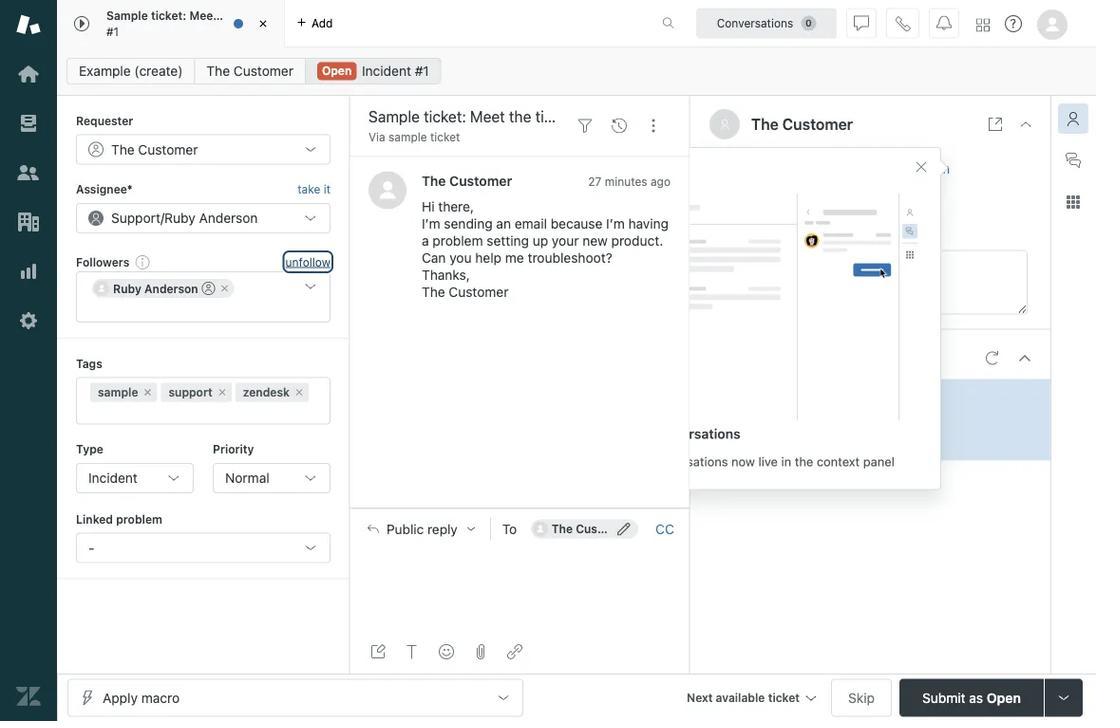 Task type: describe. For each thing, give the bounding box(es) containing it.
notes
[[710, 252, 746, 267]]

Subject field
[[365, 105, 564, 128]]

zendesk products image
[[976, 19, 990, 32]]

1 i'm from the left
[[422, 216, 440, 232]]

cc button
[[655, 521, 674, 538]]

ticket actions image
[[646, 118, 661, 134]]

ticket inside dropdown button
[[768, 692, 800, 705]]

sample ticket: meet the ticket #1
[[106, 9, 274, 38]]

problem inside hi there, i'm sending an email because i'm having a problem setting up your new product. can you help me troubleshoot? thanks, the customer
[[433, 233, 483, 249]]

requester
[[76, 114, 133, 127]]

reply
[[427, 521, 458, 537]]

as
[[969, 691, 983, 706]]

troubleshoot?
[[528, 250, 612, 266]]

views image
[[16, 111, 41, 136]]

your
[[552, 233, 579, 249]]

sample ticket: meet the ticket 27 minutes ago
[[747, 391, 929, 427]]

zendesk support image
[[16, 12, 41, 37]]

next available ticket
[[687, 692, 800, 705]]

customer inside hi there, i'm sending an email because i'm having a problem setting up your new product. can you help me troubleshoot? thanks, the customer
[[449, 284, 509, 300]]

sample for sample ticket: meet the ticket #1
[[106, 9, 148, 22]]

the inside secondary element
[[207, 63, 230, 79]]

27 minutes ago text field
[[588, 175, 671, 188]]

take it button
[[298, 180, 331, 199]]

hi there, i'm sending an email because i'm having a problem setting up your new product. can you help me troubleshoot? thanks, the customer
[[422, 199, 669, 300]]

customer inside requester element
[[138, 141, 198, 157]]

displays possible ticket submission types image
[[1056, 691, 1071, 706]]

customer inside secondary element
[[234, 63, 293, 79]]

button displays agent's chat status as invisible. image
[[854, 16, 869, 31]]

side conversations now live in the context panel
[[619, 455, 895, 469]]

take
[[298, 183, 320, 196]]

example
[[79, 63, 131, 79]]

assignee* element
[[76, 203, 331, 233]]

0 horizontal spatial ago
[[651, 175, 671, 188]]

customers image
[[16, 161, 41, 185]]

ruby inside the assignee* element
[[164, 210, 195, 226]]

incident for incident
[[88, 471, 138, 486]]

add button
[[285, 0, 344, 47]]

public reply
[[387, 521, 458, 537]]

language
[[710, 221, 770, 237]]

the customer up there,
[[422, 173, 512, 188]]

conversations for side conversations
[[651, 426, 741, 442]]

context
[[817, 455, 860, 469]]

incident #1
[[362, 63, 429, 79]]

followers
[[76, 255, 129, 269]]

support
[[169, 386, 213, 399]]

in
[[781, 455, 791, 469]]

followers element
[[76, 272, 331, 323]]

0 vertical spatial minutes
[[605, 175, 647, 188]]

via
[[369, 131, 385, 144]]

side for side conversations now live in the context panel
[[619, 455, 645, 469]]

(united
[[847, 221, 892, 237]]

ruby inside option
[[113, 282, 141, 296]]

edit user image
[[617, 523, 631, 536]]

live
[[758, 455, 778, 469]]

info on adding followers image
[[135, 255, 150, 270]]

skip
[[848, 691, 875, 706]]

type
[[76, 443, 103, 456]]

the customer right customer@example.com image
[[552, 523, 631, 536]]

format text image
[[405, 645, 420, 660]]

incident for incident #1
[[362, 63, 411, 79]]

english
[[799, 221, 843, 237]]

a
[[422, 233, 429, 249]]

unfollow button
[[286, 254, 331, 271]]

27 minutes ago text field
[[747, 414, 829, 427]]

available
[[716, 692, 765, 705]]

priority
[[213, 443, 254, 456]]

sample for sample ticket: meet the ticket 27 minutes ago
[[747, 391, 792, 407]]

there,
[[438, 199, 474, 215]]

tags
[[76, 357, 102, 371]]

add attachment image
[[473, 645, 488, 660]]

you
[[449, 250, 472, 266]]

open inside secondary element
[[322, 64, 352, 77]]

ticket inside sample ticket: meet the ticket #1
[[242, 9, 274, 22]]

sending
[[444, 216, 493, 232]]

customer up customer@example.com button
[[782, 115, 853, 133]]

rubyanndersson@gmail.com image
[[94, 281, 109, 297]]

next
[[687, 692, 713, 705]]

-
[[88, 540, 94, 556]]

english (united states)
[[799, 221, 940, 237]]

having
[[628, 216, 669, 232]]

linked problem element
[[76, 533, 331, 564]]

customer left "cc"
[[576, 523, 631, 536]]

me
[[505, 250, 524, 266]]

notifications image
[[937, 16, 952, 31]]

customer@example.com
[[799, 161, 950, 176]]

1 vertical spatial close image
[[1018, 117, 1033, 132]]

next available ticket button
[[678, 680, 823, 720]]

incident button
[[76, 464, 194, 494]]

ticket: for sample ticket: meet the ticket #1
[[151, 9, 186, 22]]

remove image for sample
[[142, 387, 153, 399]]

get help image
[[1005, 15, 1022, 32]]

unfollow
[[286, 255, 331, 269]]

states)
[[896, 221, 940, 237]]

conversations for side conversations now live in the context panel
[[648, 455, 728, 469]]

it
[[324, 183, 331, 196]]

remove image for support
[[216, 387, 228, 399]]

user is an agent image
[[202, 282, 215, 296]]

anderson inside option
[[144, 282, 198, 296]]

help
[[475, 250, 502, 266]]

the customer up customer@example.com button
[[751, 115, 853, 133]]

meet for sample ticket: meet the ticket #1
[[189, 9, 218, 22]]

the for sample ticket: meet the ticket 27 minutes ago
[[872, 391, 892, 407]]

normal
[[225, 471, 269, 486]]

product.
[[611, 233, 663, 249]]

new
[[582, 233, 608, 249]]

avatar image
[[369, 171, 407, 209]]

the customer inside requester element
[[111, 141, 198, 157]]

hide composer image
[[512, 501, 527, 516]]

assignee*
[[76, 183, 133, 196]]

the customer inside secondary element
[[207, 63, 293, 79]]

customer up there,
[[449, 173, 512, 188]]

#1 inside secondary element
[[415, 63, 429, 79]]



Task type: locate. For each thing, give the bounding box(es) containing it.
zendesk image
[[16, 685, 41, 710]]

0 horizontal spatial remove image
[[142, 387, 153, 399]]

can
[[422, 250, 446, 266]]

27 minutes ago
[[588, 175, 671, 188]]

1 vertical spatial open
[[987, 691, 1021, 706]]

customer
[[234, 63, 293, 79], [782, 115, 853, 133], [138, 141, 198, 157], [449, 173, 512, 188], [449, 284, 509, 300], [576, 523, 631, 536]]

problem down incident popup button
[[116, 513, 162, 526]]

0 horizontal spatial the customer link
[[194, 58, 306, 85]]

1 horizontal spatial ticket:
[[796, 391, 834, 407]]

1 vertical spatial problem
[[116, 513, 162, 526]]

27 up side conversations now live in the context panel
[[747, 414, 760, 427]]

the inside sample ticket: meet the ticket #1
[[221, 9, 239, 22]]

1 vertical spatial meet
[[837, 391, 868, 407]]

tab containing sample ticket: meet the ticket
[[57, 0, 285, 47]]

ago inside sample ticket: meet the ticket 27 minutes ago
[[809, 414, 829, 427]]

via sample ticket
[[369, 131, 460, 144]]

remove image
[[142, 387, 153, 399], [216, 387, 228, 399]]

1 horizontal spatial i'm
[[606, 216, 625, 232]]

admin image
[[16, 309, 41, 333]]

the customer down sample ticket: meet the ticket #1
[[207, 63, 293, 79]]

anderson left user is an agent image
[[144, 282, 198, 296]]

1 vertical spatial sample
[[747, 391, 792, 407]]

meet
[[189, 9, 218, 22], [837, 391, 868, 407]]

zendesk
[[243, 386, 290, 399]]

ruby right rubyanndersson@gmail.com image
[[113, 282, 141, 296]]

an
[[496, 216, 511, 232]]

remove image right user is an agent image
[[219, 283, 231, 295]]

interactions
[[713, 350, 799, 368]]

incident inside incident popup button
[[88, 471, 138, 486]]

0 horizontal spatial meet
[[189, 9, 218, 22]]

the right in
[[795, 455, 813, 469]]

i'm up new
[[606, 216, 625, 232]]

hi
[[422, 199, 435, 215]]

submit
[[922, 691, 966, 706]]

1 horizontal spatial incident
[[362, 63, 411, 79]]

0 horizontal spatial problem
[[116, 513, 162, 526]]

apps image
[[1066, 195, 1081, 210]]

setting
[[487, 233, 529, 249]]

1 vertical spatial anderson
[[144, 282, 198, 296]]

ticket inside sample ticket: meet the ticket 27 minutes ago
[[895, 391, 929, 407]]

1 vertical spatial ruby
[[113, 282, 141, 296]]

meet inside sample ticket: meet the ticket 27 minutes ago
[[837, 391, 868, 407]]

customer@example.com image
[[533, 522, 548, 537]]

1 vertical spatial side
[[619, 455, 645, 469]]

27 up "because"
[[588, 175, 602, 188]]

0 vertical spatial the
[[221, 9, 239, 22]]

0 horizontal spatial open
[[322, 64, 352, 77]]

1 horizontal spatial problem
[[433, 233, 483, 249]]

meet up context
[[837, 391, 868, 407]]

incident down 'tabs' tab list
[[362, 63, 411, 79]]

ticket: up 27 minutes ago text field at the right
[[796, 391, 834, 407]]

tabs tab list
[[57, 0, 642, 47]]

email
[[515, 216, 547, 232]]

customer down help
[[449, 284, 509, 300]]

filter image
[[577, 118, 593, 134]]

the customer link up there,
[[422, 173, 512, 188]]

apply
[[103, 691, 138, 706]]

ago
[[651, 175, 671, 188], [809, 414, 829, 427]]

0 horizontal spatial sample
[[98, 386, 138, 399]]

1 horizontal spatial ago
[[809, 414, 829, 427]]

1 vertical spatial ago
[[809, 414, 829, 427]]

because
[[551, 216, 602, 232]]

1 horizontal spatial sample
[[389, 131, 427, 144]]

open right as
[[987, 691, 1021, 706]]

minutes up having
[[605, 175, 647, 188]]

1 vertical spatial conversations
[[648, 455, 728, 469]]

take it
[[298, 183, 331, 196]]

meet for sample ticket: meet the ticket 27 minutes ago
[[837, 391, 868, 407]]

1 horizontal spatial meet
[[837, 391, 868, 407]]

2 horizontal spatial the
[[872, 391, 892, 407]]

0 vertical spatial anderson
[[199, 210, 258, 226]]

1 vertical spatial ticket:
[[796, 391, 834, 407]]

user image
[[719, 119, 730, 130], [721, 120, 729, 130]]

reporting image
[[16, 259, 41, 284]]

linked problem
[[76, 513, 162, 526]]

/
[[160, 210, 164, 226]]

#1 up subject field
[[415, 63, 429, 79]]

0 horizontal spatial 27
[[588, 175, 602, 188]]

0 vertical spatial incident
[[362, 63, 411, 79]]

open down 'tabs' tab list
[[322, 64, 352, 77]]

0 horizontal spatial ruby
[[113, 282, 141, 296]]

0 vertical spatial open
[[322, 64, 352, 77]]

ruby anderson option
[[92, 279, 234, 298]]

ticket: for sample ticket: meet the ticket 27 minutes ago
[[796, 391, 834, 407]]

example (create) button
[[66, 58, 195, 85]]

events image
[[612, 118, 627, 134]]

0 vertical spatial sample
[[389, 131, 427, 144]]

the customer link inside secondary element
[[194, 58, 306, 85]]

draft mode image
[[370, 645, 386, 660]]

to
[[502, 521, 517, 537]]

#1 inside sample ticket: meet the ticket #1
[[106, 25, 119, 38]]

organizations image
[[16, 210, 41, 235]]

view more details image
[[988, 117, 1003, 132]]

remove image left support
[[142, 387, 153, 399]]

side
[[619, 426, 647, 442], [619, 455, 645, 469]]

0 vertical spatial ago
[[651, 175, 671, 188]]

anderson right /
[[199, 210, 258, 226]]

0 horizontal spatial ticket:
[[151, 9, 186, 22]]

conversations
[[717, 17, 793, 30]]

sample
[[389, 131, 427, 144], [98, 386, 138, 399]]

0 vertical spatial close image
[[254, 14, 273, 33]]

0 vertical spatial ruby
[[164, 210, 195, 226]]

incident down type
[[88, 471, 138, 486]]

public
[[387, 521, 424, 537]]

Add user notes text field
[[799, 250, 1028, 315]]

0 horizontal spatial the
[[221, 9, 239, 22]]

0 vertical spatial remove image
[[219, 283, 231, 295]]

customer down add popup button
[[234, 63, 293, 79]]

0 vertical spatial 27
[[588, 175, 602, 188]]

0 vertical spatial meet
[[189, 9, 218, 22]]

remove image
[[219, 283, 231, 295], [293, 387, 305, 399]]

secondary element
[[57, 52, 1096, 90]]

requester element
[[76, 134, 331, 165]]

1 horizontal spatial minutes
[[763, 414, 806, 427]]

insert emojis image
[[439, 645, 454, 660]]

side for side conversations
[[619, 426, 647, 442]]

(create)
[[134, 63, 183, 79]]

ruby right support
[[164, 210, 195, 226]]

now
[[731, 455, 755, 469]]

close image inside 'tabs' tab list
[[254, 14, 273, 33]]

ruby anderson
[[113, 282, 198, 296]]

minutes
[[605, 175, 647, 188], [763, 414, 806, 427]]

panel
[[863, 455, 895, 469]]

1 horizontal spatial #1
[[415, 63, 429, 79]]

the inside sample ticket: meet the ticket 27 minutes ago
[[872, 391, 892, 407]]

ruby
[[164, 210, 195, 226], [113, 282, 141, 296]]

skip button
[[831, 680, 892, 718]]

the for sample ticket: meet the ticket #1
[[221, 9, 239, 22]]

thanks,
[[422, 267, 470, 283]]

conversations
[[651, 426, 741, 442], [648, 455, 728, 469]]

problem
[[433, 233, 483, 249], [116, 513, 162, 526]]

incident inside secondary element
[[362, 63, 411, 79]]

public reply button
[[350, 509, 490, 549]]

close image right view more details icon
[[1018, 117, 1033, 132]]

the up panel
[[872, 391, 892, 407]]

remove image right support
[[216, 387, 228, 399]]

sample right via
[[389, 131, 427, 144]]

the customer
[[207, 63, 293, 79], [751, 115, 853, 133], [111, 141, 198, 157], [422, 173, 512, 188], [552, 523, 631, 536]]

problem up you
[[433, 233, 483, 249]]

2 side from the top
[[619, 455, 645, 469]]

linked
[[76, 513, 113, 526]]

1 horizontal spatial sample
[[747, 391, 792, 407]]

close image
[[254, 14, 273, 33], [1018, 117, 1033, 132]]

anderson
[[199, 210, 258, 226], [144, 282, 198, 296]]

customer@example.com button
[[691, 153, 1050, 184]]

1 side from the top
[[619, 426, 647, 442]]

conversations up the "now" on the bottom right of the page
[[651, 426, 741, 442]]

up
[[533, 233, 548, 249]]

conversations down side conversations
[[648, 455, 728, 469]]

0 vertical spatial sample
[[106, 9, 148, 22]]

the left add popup button
[[221, 9, 239, 22]]

1 horizontal spatial the
[[795, 455, 813, 469]]

0 vertical spatial the customer link
[[194, 58, 306, 85]]

2 i'm from the left
[[606, 216, 625, 232]]

1 horizontal spatial open
[[987, 691, 1021, 706]]

ticket: inside sample ticket: meet the ticket 27 minutes ago
[[796, 391, 834, 407]]

customer context image
[[1066, 111, 1081, 126]]

1 vertical spatial the
[[872, 391, 892, 407]]

0 vertical spatial problem
[[433, 233, 483, 249]]

customer up /
[[138, 141, 198, 157]]

the inside requester element
[[111, 141, 135, 157]]

ago up having
[[651, 175, 671, 188]]

1 horizontal spatial ruby
[[164, 210, 195, 226]]

1 horizontal spatial remove image
[[216, 387, 228, 399]]

minutes inside sample ticket: meet the ticket 27 minutes ago
[[763, 414, 806, 427]]

1 horizontal spatial 27
[[747, 414, 760, 427]]

1 vertical spatial remove image
[[293, 387, 305, 399]]

1 horizontal spatial the customer link
[[422, 173, 512, 188]]

submit as open
[[922, 691, 1021, 706]]

ticket
[[242, 9, 274, 22], [430, 131, 460, 144], [895, 391, 929, 407], [768, 692, 800, 705]]

sample up 27 minutes ago text field at the right
[[747, 391, 792, 407]]

0 horizontal spatial close image
[[254, 14, 273, 33]]

support / ruby anderson
[[111, 210, 258, 226]]

0 horizontal spatial i'm
[[422, 216, 440, 232]]

0 horizontal spatial sample
[[106, 9, 148, 22]]

27 inside sample ticket: meet the ticket 27 minutes ago
[[747, 414, 760, 427]]

i'm
[[422, 216, 440, 232], [606, 216, 625, 232]]

macro
[[141, 691, 180, 706]]

side conversations
[[619, 426, 741, 442]]

1 vertical spatial 27
[[747, 414, 760, 427]]

main element
[[0, 0, 57, 722]]

normal button
[[213, 464, 331, 494]]

add link (cmd k) image
[[507, 645, 522, 660]]

0 horizontal spatial remove image
[[219, 283, 231, 295]]

#1
[[106, 25, 119, 38], [415, 63, 429, 79]]

add
[[312, 17, 333, 30]]

incident
[[362, 63, 411, 79], [88, 471, 138, 486]]

the customer link down sample ticket: meet the ticket #1
[[194, 58, 306, 85]]

0 horizontal spatial minutes
[[605, 175, 647, 188]]

the customer link
[[194, 58, 306, 85], [422, 173, 512, 188]]

1 horizontal spatial close image
[[1018, 117, 1033, 132]]

0 horizontal spatial anderson
[[144, 282, 198, 296]]

2 vertical spatial the
[[795, 455, 813, 469]]

0 vertical spatial ticket:
[[151, 9, 186, 22]]

1 vertical spatial sample
[[98, 386, 138, 399]]

1 horizontal spatial remove image
[[293, 387, 305, 399]]

support
[[111, 210, 160, 226]]

#1 up example
[[106, 25, 119, 38]]

the
[[221, 9, 239, 22], [872, 391, 892, 407], [795, 455, 813, 469]]

1 horizontal spatial anderson
[[199, 210, 258, 226]]

0 vertical spatial #1
[[106, 25, 119, 38]]

remove image right zendesk
[[293, 387, 305, 399]]

0 vertical spatial side
[[619, 426, 647, 442]]

conversations button
[[696, 8, 837, 38]]

sample inside sample ticket: meet the ticket #1
[[106, 9, 148, 22]]

sample inside sample ticket: meet the ticket 27 minutes ago
[[747, 391, 792, 407]]

get started image
[[16, 62, 41, 86]]

ticket: inside sample ticket: meet the ticket #1
[[151, 9, 186, 22]]

the customer down requester
[[111, 141, 198, 157]]

0 horizontal spatial incident
[[88, 471, 138, 486]]

close image left add popup button
[[254, 14, 273, 33]]

ago up context
[[809, 414, 829, 427]]

27
[[588, 175, 602, 188], [747, 414, 760, 427]]

sample
[[106, 9, 148, 22], [747, 391, 792, 407]]

cc
[[655, 521, 674, 537]]

1 remove image from the left
[[142, 387, 153, 399]]

2 remove image from the left
[[216, 387, 228, 399]]

example (create)
[[79, 63, 183, 79]]

1 vertical spatial minutes
[[763, 414, 806, 427]]

the
[[207, 63, 230, 79], [751, 115, 779, 133], [111, 141, 135, 157], [422, 173, 446, 188], [422, 284, 445, 300], [552, 523, 573, 536]]

1 vertical spatial the customer link
[[422, 173, 512, 188]]

open
[[322, 64, 352, 77], [987, 691, 1021, 706]]

1 vertical spatial incident
[[88, 471, 138, 486]]

i'm down the hi
[[422, 216, 440, 232]]

sample up example (create)
[[106, 9, 148, 22]]

0 horizontal spatial #1
[[106, 25, 119, 38]]

sample down tags
[[98, 386, 138, 399]]

anderson inside the assignee* element
[[199, 210, 258, 226]]

tab
[[57, 0, 285, 47]]

0 vertical spatial conversations
[[651, 426, 741, 442]]

1 vertical spatial #1
[[415, 63, 429, 79]]

the inside hi there, i'm sending an email because i'm having a problem setting up your new product. can you help me troubleshoot? thanks, the customer
[[422, 284, 445, 300]]

meet inside sample ticket: meet the ticket #1
[[189, 9, 218, 22]]

meet up the example (create) button
[[189, 9, 218, 22]]

apply macro
[[103, 691, 180, 706]]

ticket: up '(create)'
[[151, 9, 186, 22]]

minutes up in
[[763, 414, 806, 427]]



Task type: vqa. For each thing, say whether or not it's contained in the screenshot.
the "Sample ticket: Meet the ticket"
no



